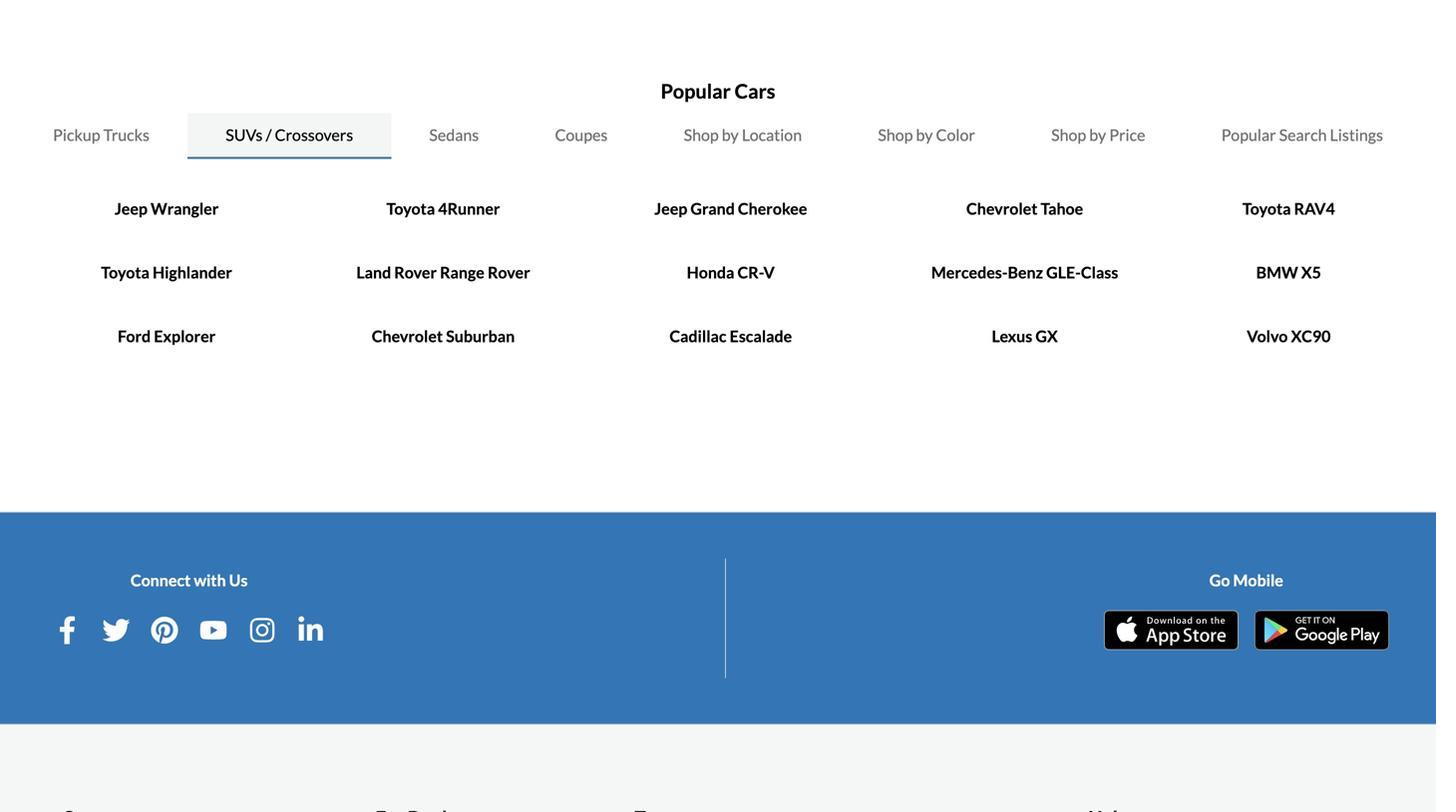 Task type: locate. For each thing, give the bounding box(es) containing it.
shop down popular cars
[[684, 125, 719, 145]]

jeep left wrangler
[[115, 199, 148, 218]]

toyota
[[387, 199, 435, 218], [1243, 199, 1291, 218], [101, 263, 150, 282]]

1 horizontal spatial shop
[[878, 125, 913, 145]]

by
[[722, 125, 739, 145], [916, 125, 933, 145], [1089, 125, 1106, 145]]

go
[[1210, 571, 1230, 590]]

sedans
[[429, 125, 479, 145]]

rover right land
[[394, 263, 437, 282]]

tahoe
[[1041, 199, 1083, 218]]

chevrolet suburban link
[[372, 327, 515, 346]]

2 horizontal spatial toyota
[[1243, 199, 1291, 218]]

jeep
[[115, 199, 148, 218], [654, 199, 688, 218]]

connect
[[130, 571, 191, 590]]

1 shop from the left
[[684, 125, 719, 145]]

toyota highlander link
[[101, 263, 232, 282]]

popular
[[661, 79, 731, 103], [1222, 125, 1276, 145]]

honda cr-v
[[687, 263, 775, 282]]

2 horizontal spatial by
[[1089, 125, 1106, 145]]

chevrolet
[[967, 199, 1038, 218], [372, 327, 443, 346]]

2 shop from the left
[[878, 125, 913, 145]]

0 horizontal spatial rover
[[394, 263, 437, 282]]

trucks
[[103, 125, 150, 145]]

wrangler
[[151, 199, 219, 218]]

shop left price
[[1051, 125, 1086, 145]]

jeep left grand
[[654, 199, 688, 218]]

volvo xc90
[[1247, 327, 1331, 346]]

1 by from the left
[[722, 125, 739, 145]]

0 horizontal spatial shop
[[684, 125, 719, 145]]

facebook image
[[53, 617, 81, 645]]

by left location
[[722, 125, 739, 145]]

shop by color
[[878, 125, 975, 145]]

class
[[1081, 263, 1118, 282]]

cars
[[735, 79, 775, 103]]

honda cr-v link
[[687, 263, 775, 282]]

0 vertical spatial chevrolet
[[967, 199, 1038, 218]]

with
[[194, 571, 226, 590]]

1 vertical spatial popular
[[1222, 125, 1276, 145]]

lexus gx
[[992, 327, 1058, 346]]

jeep grand cherokee link
[[654, 199, 807, 218]]

popular left search on the right of the page
[[1222, 125, 1276, 145]]

2 jeep from the left
[[654, 199, 688, 218]]

cr-
[[738, 263, 764, 282]]

shop left color at the top right of page
[[878, 125, 913, 145]]

mercedes-benz gle-class link
[[932, 263, 1118, 282]]

0 vertical spatial popular
[[661, 79, 731, 103]]

1 horizontal spatial chevrolet
[[967, 199, 1038, 218]]

suvs / crossovers
[[226, 125, 353, 145]]

/
[[266, 125, 272, 145]]

by left color at the top right of page
[[916, 125, 933, 145]]

volvo
[[1247, 327, 1288, 346]]

jeep for jeep grand cherokee
[[654, 199, 688, 218]]

0 horizontal spatial chevrolet
[[372, 327, 443, 346]]

land
[[356, 263, 391, 282]]

toyota left the "4runner"
[[387, 199, 435, 218]]

cadillac
[[670, 327, 727, 346]]

get it on google play image
[[1255, 611, 1389, 651]]

jeep wrangler link
[[115, 199, 219, 218]]

1 vertical spatial chevrolet
[[372, 327, 443, 346]]

1 jeep from the left
[[115, 199, 148, 218]]

range
[[440, 263, 485, 282]]

toyota up ford
[[101, 263, 150, 282]]

3 by from the left
[[1089, 125, 1106, 145]]

shop for shop by color
[[878, 125, 913, 145]]

download on the app store image
[[1104, 611, 1239, 651]]

jeep for jeep wrangler
[[115, 199, 148, 218]]

toyota left rav4
[[1243, 199, 1291, 218]]

rover
[[394, 263, 437, 282], [488, 263, 530, 282]]

shop
[[684, 125, 719, 145], [878, 125, 913, 145], [1051, 125, 1086, 145]]

by for color
[[916, 125, 933, 145]]

0 horizontal spatial popular
[[661, 79, 731, 103]]

0 horizontal spatial jeep
[[115, 199, 148, 218]]

popular left cars
[[661, 79, 731, 103]]

location
[[742, 125, 802, 145]]

0 horizontal spatial by
[[722, 125, 739, 145]]

popular for popular cars
[[661, 79, 731, 103]]

chevrolet suburban
[[372, 327, 515, 346]]

rover right range
[[488, 263, 530, 282]]

2 by from the left
[[916, 125, 933, 145]]

chevrolet left the tahoe
[[967, 199, 1038, 218]]

chevrolet for chevrolet suburban
[[372, 327, 443, 346]]

explorer
[[154, 327, 216, 346]]

land rover range rover link
[[356, 263, 530, 282]]

by left price
[[1089, 125, 1106, 145]]

1 horizontal spatial popular
[[1222, 125, 1276, 145]]

toyota for toyota highlander
[[101, 263, 150, 282]]

1 horizontal spatial jeep
[[654, 199, 688, 218]]

pinterest image
[[151, 617, 179, 645]]

linkedin image
[[297, 617, 325, 645]]

1 horizontal spatial rover
[[488, 263, 530, 282]]

3 shop from the left
[[1051, 125, 1086, 145]]

mercedes-
[[932, 263, 1008, 282]]

cadillac escalade link
[[670, 327, 792, 346]]

toyota for toyota rav4
[[1243, 199, 1291, 218]]

gle-
[[1046, 263, 1081, 282]]

bmw x5
[[1256, 263, 1322, 282]]

0 horizontal spatial toyota
[[101, 263, 150, 282]]

cadillac escalade
[[670, 327, 792, 346]]

by for price
[[1089, 125, 1106, 145]]

bmw x5 link
[[1256, 263, 1322, 282]]

2 horizontal spatial shop
[[1051, 125, 1086, 145]]

connect with us
[[130, 571, 248, 590]]

toyota 4runner
[[387, 199, 500, 218]]

benz
[[1008, 263, 1043, 282]]

toyota rav4 link
[[1243, 199, 1335, 218]]

toyota 4runner link
[[387, 199, 500, 218]]

chevrolet down land
[[372, 327, 443, 346]]

escalade
[[730, 327, 792, 346]]

v
[[764, 263, 775, 282]]

1 horizontal spatial toyota
[[387, 199, 435, 218]]

1 horizontal spatial by
[[916, 125, 933, 145]]

shop for shop by location
[[684, 125, 719, 145]]

x5
[[1301, 263, 1322, 282]]



Task type: describe. For each thing, give the bounding box(es) containing it.
toyota for toyota 4runner
[[387, 199, 435, 218]]

popular for popular search listings
[[1222, 125, 1276, 145]]

price
[[1109, 125, 1146, 145]]

pickup
[[53, 125, 100, 145]]

chevrolet for chevrolet tahoe
[[967, 199, 1038, 218]]

gx
[[1036, 327, 1058, 346]]

shop by price
[[1051, 125, 1146, 145]]

grand
[[691, 199, 735, 218]]

land rover range rover
[[356, 263, 530, 282]]

pickup trucks
[[53, 125, 150, 145]]

suvs
[[226, 125, 263, 145]]

lexus
[[992, 327, 1033, 346]]

suburban
[[446, 327, 515, 346]]

us
[[229, 571, 248, 590]]

toyota rav4
[[1243, 199, 1335, 218]]

highlander
[[153, 263, 232, 282]]

shop for shop by price
[[1051, 125, 1086, 145]]

cherokee
[[738, 199, 807, 218]]

twitter image
[[102, 617, 130, 645]]

crossovers
[[275, 125, 353, 145]]

search
[[1279, 125, 1327, 145]]

coupes
[[555, 125, 608, 145]]

by for location
[[722, 125, 739, 145]]

go mobile
[[1210, 571, 1284, 590]]

chevrolet tahoe
[[967, 199, 1083, 218]]

rav4
[[1294, 199, 1335, 218]]

jeep wrangler
[[115, 199, 219, 218]]

volvo xc90 link
[[1247, 327, 1331, 346]]

4runner
[[438, 199, 500, 218]]

bmw
[[1256, 263, 1298, 282]]

listings
[[1330, 125, 1383, 145]]

ford
[[118, 327, 151, 346]]

mobile
[[1233, 571, 1284, 590]]

jeep grand cherokee
[[654, 199, 807, 218]]

color
[[936, 125, 975, 145]]

xc90
[[1291, 327, 1331, 346]]

toyota highlander
[[101, 263, 232, 282]]

ford explorer
[[118, 327, 216, 346]]

chevrolet tahoe link
[[967, 199, 1083, 218]]

1 rover from the left
[[394, 263, 437, 282]]

popular search listings
[[1222, 125, 1383, 145]]

ford explorer link
[[118, 327, 216, 346]]

instagram image
[[248, 617, 276, 645]]

lexus gx link
[[992, 327, 1058, 346]]

shop by location
[[684, 125, 802, 145]]

popular cars
[[661, 79, 775, 103]]

youtube image
[[199, 617, 227, 645]]

2 rover from the left
[[488, 263, 530, 282]]

honda
[[687, 263, 735, 282]]

mercedes-benz gle-class
[[932, 263, 1118, 282]]



Task type: vqa. For each thing, say whether or not it's contained in the screenshot.
the rightmost all
no



